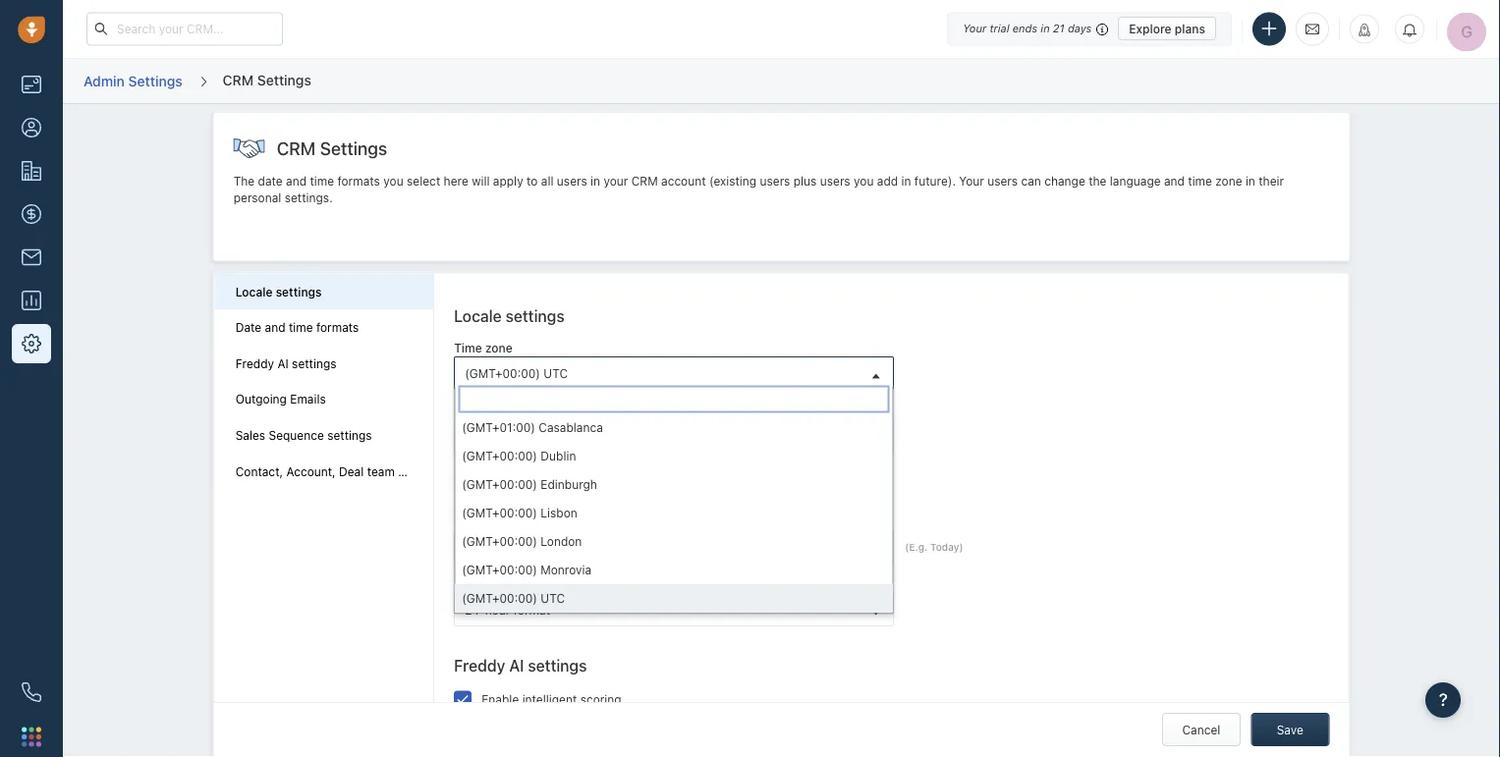 Task type: locate. For each thing, give the bounding box(es) containing it.
crm up date
[[277, 138, 316, 159]]

in left your
[[591, 174, 601, 188]]

crm settings
[[223, 72, 311, 88], [277, 138, 387, 159]]

days
[[1068, 22, 1092, 35]]

time
[[454, 341, 482, 355], [454, 578, 482, 592]]

(gmt+00:00) down date format
[[462, 535, 538, 549]]

today
[[931, 541, 960, 553]]

1 vertical spatial locale settings
[[454, 307, 565, 326]]

(gmt+00:00) inside (gmt+00:00) lisbon option
[[462, 506, 538, 520]]

0 horizontal spatial settings
[[128, 73, 182, 89]]

settings
[[257, 72, 311, 88], [128, 73, 182, 89], [320, 138, 387, 159]]

(gmt+00:00) up time format
[[462, 563, 538, 577]]

(gmt+00:00) edinburgh option
[[455, 471, 894, 499]]

all
[[541, 174, 554, 188]]

1 horizontal spatial locale settings
[[454, 307, 565, 326]]

and down locale settings link
[[265, 321, 286, 335]]

(gmt+00:00) utc
[[465, 367, 568, 380], [462, 592, 565, 606]]

(gmt+00:00) up relative
[[462, 506, 538, 520]]

enable
[[482, 693, 519, 707]]

sales sequence settings
[[236, 429, 372, 442]]

(gmt+00:00) for the (gmt+00:00) london option
[[462, 535, 538, 549]]

ai up outgoing emails
[[278, 357, 289, 371]]

time up 24- on the left
[[454, 578, 482, 592]]

format right hour
[[514, 604, 550, 617]]

can
[[1022, 174, 1042, 188]]

format up 24-hour format at the left bottom
[[485, 578, 523, 592]]

(gmt+00:00) inside (gmt+00:00) dublin option
[[462, 449, 538, 463]]

time down locale settings link
[[289, 321, 313, 335]]

your trial ends in 21 days
[[963, 22, 1092, 35]]

their
[[1259, 174, 1285, 188]]

(gmt+00:00) utc down (gmt+00:00) monrovia
[[462, 592, 565, 606]]

0 vertical spatial time
[[454, 341, 482, 355]]

format up relative date
[[484, 516, 522, 530]]

date and time formats link
[[236, 320, 413, 336]]

locale settings up time zone
[[454, 307, 565, 326]]

0 horizontal spatial locale settings
[[236, 285, 322, 299]]

2 time from the top
[[454, 578, 482, 592]]

4 users from the left
[[988, 174, 1018, 188]]

1 vertical spatial format
[[485, 578, 523, 592]]

24-hour format link
[[455, 595, 893, 626]]

(gmt+00:00) for (gmt+00:00) edinburgh option
[[462, 478, 538, 492]]

the date and time formats you select here will apply to all users in your crm account (existing users plus users you add in future). your users can change the language and time zone in their personal settings.
[[234, 174, 1285, 205]]

sales sequence settings link
[[236, 428, 413, 444]]

locale settings
[[236, 285, 322, 299], [454, 307, 565, 326]]

zone
[[1216, 174, 1243, 188], [485, 341, 513, 355]]

1 horizontal spatial you
[[854, 174, 874, 188]]

sales
[[236, 429, 266, 442]]

0 vertical spatial crm
[[223, 72, 254, 88]]

format
[[484, 516, 522, 530], [485, 578, 523, 592], [514, 604, 550, 617]]

(gmt+01:00) casablanca option
[[455, 414, 894, 442]]

1 vertical spatial utc
[[541, 592, 565, 606]]

1 horizontal spatial crm
[[277, 138, 316, 159]]

locale up "date and time formats" link at the top left of page
[[236, 285, 273, 299]]

select
[[407, 174, 441, 188]]

0 horizontal spatial crm
[[223, 72, 254, 88]]

0 vertical spatial utc
[[544, 367, 568, 380]]

2 horizontal spatial crm
[[632, 174, 658, 188]]

1 vertical spatial date
[[454, 482, 489, 500]]

1 vertical spatial your
[[960, 174, 985, 188]]

locale settings link
[[236, 284, 413, 300]]

date and time formats up the (gmt+00:00) lisbon
[[454, 482, 616, 500]]

formats up "lisbon"
[[560, 482, 616, 500]]

and up the (gmt+00:00) lisbon
[[493, 482, 520, 500]]

1 vertical spatial crm
[[277, 138, 316, 159]]

(gmt+00:00)
[[465, 367, 540, 380], [462, 449, 538, 463], [462, 478, 538, 492], [462, 506, 538, 520], [462, 535, 538, 549], [462, 563, 538, 577], [462, 592, 538, 606]]

explore plans link
[[1119, 17, 1217, 40]]

your
[[963, 22, 987, 35], [960, 174, 985, 188]]

(gmt+00:00) inside the (gmt+00:00) london option
[[462, 535, 538, 549]]

zone left their
[[1216, 174, 1243, 188]]

freddy up enable
[[454, 657, 505, 675]]

utc down 'monrovia'
[[541, 592, 565, 606]]

(gmt+00:00) utc down time zone
[[465, 367, 568, 380]]

1 vertical spatial (gmt+00:00) utc
[[462, 592, 565, 606]]

24-
[[465, 604, 485, 617]]

(gmt+00:00) for (gmt+00:00) monrovia option
[[462, 563, 538, 577]]

formats down locale settings link
[[316, 321, 359, 335]]

hour
[[485, 604, 510, 617]]

0 horizontal spatial ai
[[278, 357, 289, 371]]

settings up enable intelligent scoring
[[528, 657, 587, 675]]

date and time formats
[[236, 321, 359, 335], [454, 482, 616, 500]]

freddy
[[236, 357, 274, 371], [454, 657, 505, 675]]

add
[[877, 174, 898, 188]]

1 horizontal spatial freddy ai settings
[[454, 657, 587, 675]]

(gmt+00:00) down (gmt+00:00) monrovia
[[462, 592, 538, 606]]

0 vertical spatial locale
[[236, 285, 273, 299]]

(gmt+00:00) down time zone
[[465, 367, 540, 380]]

0 vertical spatial crm settings
[[223, 72, 311, 88]]

your right future).
[[960, 174, 985, 188]]

contact,
[[236, 465, 283, 478]]

freddy ai settings up outgoing emails
[[236, 357, 337, 371]]

lisbon
[[541, 506, 578, 520]]

e.g.
[[909, 541, 928, 553]]

settings up emails
[[292, 357, 337, 371]]

crm settings up settings. at the left
[[277, 138, 387, 159]]

utc inside (gmt+00:00) utc "option"
[[541, 592, 565, 606]]

casablanca
[[539, 421, 603, 435]]

date and time formats down locale settings link
[[236, 321, 359, 335]]

formats inside "the date and time formats you select here will apply to all users in your crm account (existing users plus users you add in future). your users can change the language and time zone in their personal settings."
[[338, 174, 380, 188]]

crm down search your crm... text box
[[223, 72, 254, 88]]

enable intelligent scoring
[[482, 693, 622, 707]]

you
[[384, 174, 404, 188], [854, 174, 874, 188]]

formats left "select"
[[338, 174, 380, 188]]

settings
[[276, 285, 322, 299], [506, 307, 565, 326], [292, 357, 337, 371], [327, 429, 372, 442], [398, 465, 443, 478], [528, 657, 587, 675]]

1 horizontal spatial locale
[[454, 307, 502, 326]]

date up "outgoing"
[[236, 321, 262, 335]]

language
[[1110, 174, 1161, 188]]

date
[[236, 321, 262, 335], [454, 482, 489, 500], [454, 516, 481, 530]]

ai up enable
[[509, 657, 524, 675]]

list box
[[455, 414, 894, 613]]

(gmt+00:00) inside (gmt+00:00) edinburgh option
[[462, 478, 538, 492]]

settings up time zone
[[506, 307, 565, 326]]

date up relative
[[454, 516, 481, 530]]

1 you from the left
[[384, 174, 404, 188]]

1 users from the left
[[557, 174, 587, 188]]

users left plus
[[760, 174, 791, 188]]

users left can in the right top of the page
[[988, 174, 1018, 188]]

1 horizontal spatial zone
[[1216, 174, 1243, 188]]

you left add
[[854, 174, 874, 188]]

2 vertical spatial crm
[[632, 174, 658, 188]]

users
[[557, 174, 587, 188], [760, 174, 791, 188], [820, 174, 851, 188], [988, 174, 1018, 188]]

time up "lisbon"
[[524, 482, 556, 500]]

time
[[310, 174, 334, 188], [1189, 174, 1213, 188], [289, 321, 313, 335], [524, 482, 556, 500]]

(gmt+00:00) utc inside "option"
[[462, 592, 565, 606]]

1 vertical spatial zone
[[485, 341, 513, 355]]

your left trial
[[963, 22, 987, 35]]

0 horizontal spatial freddy
[[236, 357, 274, 371]]

ai
[[278, 357, 289, 371], [509, 657, 524, 675]]

0 horizontal spatial zone
[[485, 341, 513, 355]]

(gmt+00:00) for (gmt+00:00) dublin option
[[462, 449, 538, 463]]

(gmt+00:00) inside (gmt+00:00) monrovia option
[[462, 563, 538, 577]]

outgoing
[[236, 393, 287, 406]]

None text field
[[459, 386, 890, 413]]

date
[[258, 174, 283, 188]]

1 horizontal spatial ai
[[509, 657, 524, 675]]

time up language
[[454, 341, 482, 355]]

1 horizontal spatial freddy
[[454, 657, 505, 675]]

plus
[[794, 174, 817, 188]]

1 horizontal spatial settings
[[257, 72, 311, 88]]

1 time from the top
[[454, 341, 482, 355]]

locale up time zone
[[454, 307, 502, 326]]

explore
[[1130, 22, 1172, 35]]

crm settings down search your crm... text box
[[223, 72, 311, 88]]

crm right your
[[632, 174, 658, 188]]

1 vertical spatial freddy ai settings
[[454, 657, 587, 675]]

0 vertical spatial freddy ai settings
[[236, 357, 337, 371]]

zone up language
[[485, 341, 513, 355]]

utc up casablanca
[[544, 367, 568, 380]]

1 vertical spatial ai
[[509, 657, 524, 675]]

3 users from the left
[[820, 174, 851, 188]]

(gmt+00:00) down english
[[462, 449, 538, 463]]

Search your CRM... text field
[[86, 12, 283, 46]]

time inside "date and time formats" link
[[289, 321, 313, 335]]

(
[[905, 541, 909, 553]]

send email image
[[1306, 21, 1320, 37]]

locale
[[236, 285, 273, 299], [454, 307, 502, 326]]

formats
[[338, 174, 380, 188], [316, 321, 359, 335], [560, 482, 616, 500]]

0 vertical spatial locale settings
[[236, 285, 322, 299]]

1 vertical spatial locale
[[454, 307, 502, 326]]

settings up deal
[[327, 429, 372, 442]]

(gmt+00:00) london
[[462, 535, 582, 549]]

0 horizontal spatial freddy ai settings
[[236, 357, 337, 371]]

(gmt+00:00) lisbon option
[[455, 499, 894, 528]]

0 vertical spatial freddy
[[236, 357, 274, 371]]

(existing
[[710, 174, 757, 188]]

1 vertical spatial formats
[[316, 321, 359, 335]]

0 vertical spatial format
[[484, 516, 522, 530]]

crm
[[223, 72, 254, 88], [277, 138, 316, 159], [632, 174, 658, 188]]

(gmt+00:00) dublin option
[[455, 442, 894, 471]]

1 vertical spatial freddy
[[454, 657, 505, 675]]

in right add
[[902, 174, 912, 188]]

0 horizontal spatial locale
[[236, 285, 273, 299]]

locale settings up "date and time formats" link at the top left of page
[[236, 285, 322, 299]]

you left "select"
[[384, 174, 404, 188]]

users right all
[[557, 174, 587, 188]]

date up date format
[[454, 482, 489, 500]]

1 vertical spatial time
[[454, 578, 482, 592]]

0 vertical spatial zone
[[1216, 174, 1243, 188]]

users right plus
[[820, 174, 851, 188]]

your inside "the date and time formats you select here will apply to all users in your crm account (existing users plus users you add in future). your users can change the language and time zone in their personal settings."
[[960, 174, 985, 188]]

1 vertical spatial date and time formats
[[454, 482, 616, 500]]

0 vertical spatial formats
[[338, 174, 380, 188]]

(gmt+00:00) down '(gmt+00:00) dublin'
[[462, 478, 538, 492]]

(gmt+00:00) inside (gmt+00:00) utc "option"
[[462, 592, 538, 606]]

0 vertical spatial date and time formats
[[236, 321, 359, 335]]

freddy up "outgoing"
[[236, 357, 274, 371]]

and
[[286, 174, 307, 188], [1165, 174, 1185, 188], [265, 321, 286, 335], [493, 482, 520, 500]]

2 vertical spatial format
[[514, 604, 550, 617]]

emails
[[290, 393, 326, 406]]

0 vertical spatial ai
[[278, 357, 289, 371]]

0 horizontal spatial you
[[384, 174, 404, 188]]

team
[[367, 465, 395, 478]]

freddy ai settings up enable
[[454, 657, 587, 675]]



Task type: describe. For each thing, give the bounding box(es) containing it.
(gmt+00:00) for (gmt+00:00) lisbon option
[[462, 506, 538, 520]]

personal
[[234, 191, 281, 205]]

phone image
[[22, 683, 41, 703]]

explore plans
[[1130, 22, 1206, 35]]

0 horizontal spatial date and time formats
[[236, 321, 359, 335]]

(gmt+00:00) london option
[[455, 528, 894, 556]]

language
[[454, 403, 510, 417]]

format for date format
[[484, 516, 522, 530]]

here
[[444, 174, 469, 188]]

the
[[1089, 174, 1107, 188]]

relative date
[[465, 541, 552, 555]]

freddy ai settings inside freddy ai settings link
[[236, 357, 337, 371]]

)
[[960, 541, 964, 553]]

english
[[465, 429, 505, 442]]

and right language
[[1165, 174, 1185, 188]]

account,
[[286, 465, 336, 478]]

(gmt+00:00) utc link
[[455, 358, 893, 389]]

in left 21
[[1041, 22, 1050, 35]]

admin settings
[[84, 73, 182, 89]]

will
[[472, 174, 490, 188]]

intelligent
[[523, 693, 577, 707]]

(gmt+01:00) casablanca
[[462, 421, 603, 435]]

future).
[[915, 174, 956, 188]]

(gmt+00:00) edinburgh
[[462, 478, 597, 492]]

(gmt+00:00) dublin
[[462, 449, 576, 463]]

time for time zone
[[454, 341, 482, 355]]

2 horizontal spatial settings
[[320, 138, 387, 159]]

admin settings link
[[83, 66, 183, 97]]

cancel
[[1183, 723, 1221, 737]]

outgoing emails link
[[236, 392, 413, 408]]

contact, account, deal team settings link
[[236, 464, 443, 479]]

21
[[1053, 22, 1065, 35]]

english link
[[455, 420, 893, 451]]

scoring
[[581, 693, 622, 707]]

list box containing (gmt+01:00) casablanca
[[455, 414, 894, 613]]

settings up "date and time formats" link at the top left of page
[[276, 285, 322, 299]]

settings.
[[285, 191, 333, 205]]

date
[[522, 541, 552, 555]]

1 horizontal spatial date and time formats
[[454, 482, 616, 500]]

date format
[[454, 516, 522, 530]]

time zone
[[454, 341, 513, 355]]

account
[[662, 174, 706, 188]]

(gmt+00:00) monrovia
[[462, 563, 592, 577]]

1 vertical spatial crm settings
[[277, 138, 387, 159]]

london
[[541, 535, 582, 549]]

admin
[[84, 73, 125, 89]]

time right language
[[1189, 174, 1213, 188]]

( e.g. today )
[[905, 541, 964, 553]]

0 vertical spatial your
[[963, 22, 987, 35]]

sequence
[[269, 429, 324, 442]]

your
[[604, 174, 628, 188]]

phone element
[[12, 673, 51, 713]]

(gmt+00:00) lisbon
[[462, 506, 578, 520]]

utc inside "(gmt+00:00) utc" link
[[544, 367, 568, 380]]

cancel button
[[1163, 714, 1241, 747]]

plans
[[1175, 22, 1206, 35]]

edinburgh
[[541, 478, 597, 492]]

2 vertical spatial date
[[454, 516, 481, 530]]

2 vertical spatial formats
[[560, 482, 616, 500]]

crm inside "the date and time formats you select here will apply to all users in your crm account (existing users plus users you add in future). your users can change the language and time zone in their personal settings."
[[632, 174, 658, 188]]

the
[[234, 174, 255, 188]]

(gmt+00:00) inside "(gmt+00:00) utc" link
[[465, 367, 540, 380]]

(gmt+00:00) for (gmt+00:00) utc "option"
[[462, 592, 538, 606]]

24-hour format
[[465, 604, 550, 617]]

save button
[[1251, 714, 1330, 747]]

change
[[1045, 174, 1086, 188]]

2 users from the left
[[760, 174, 791, 188]]

time up settings. at the left
[[310, 174, 334, 188]]

(gmt+00:00) utc option
[[455, 585, 894, 613]]

dublin
[[541, 449, 576, 463]]

ends
[[1013, 22, 1038, 35]]

0 vertical spatial (gmt+00:00) utc
[[465, 367, 568, 380]]

monrovia
[[541, 563, 592, 577]]

relative date link
[[455, 533, 893, 564]]

(gmt+00:00) monrovia option
[[455, 556, 894, 585]]

zone inside "the date and time formats you select here will apply to all users in your crm account (existing users plus users you add in future). your users can change the language and time zone in their personal settings."
[[1216, 174, 1243, 188]]

0 vertical spatial date
[[236, 321, 262, 335]]

trial
[[990, 22, 1010, 35]]

deal
[[339, 465, 364, 478]]

freddy ai settings link
[[236, 356, 413, 372]]

formats inside "date and time formats" link
[[316, 321, 359, 335]]

apply
[[493, 174, 524, 188]]

time format
[[454, 578, 523, 592]]

and up settings. at the left
[[286, 174, 307, 188]]

in left their
[[1246, 174, 1256, 188]]

contact, account, deal team settings
[[236, 465, 443, 478]]

outgoing emails
[[236, 393, 326, 406]]

(gmt+01:00)
[[462, 421, 536, 435]]

locale inside locale settings link
[[236, 285, 273, 299]]

save
[[1277, 723, 1304, 737]]

what's new image
[[1358, 23, 1372, 37]]

freshworks switcher image
[[22, 728, 41, 747]]

2 you from the left
[[854, 174, 874, 188]]

format for time format
[[485, 578, 523, 592]]

time for time format
[[454, 578, 482, 592]]

relative
[[465, 541, 519, 555]]

settings right "team"
[[398, 465, 443, 478]]

to
[[527, 174, 538, 188]]



Task type: vqa. For each thing, say whether or not it's contained in the screenshot.
the leftmost "CRM"
yes



